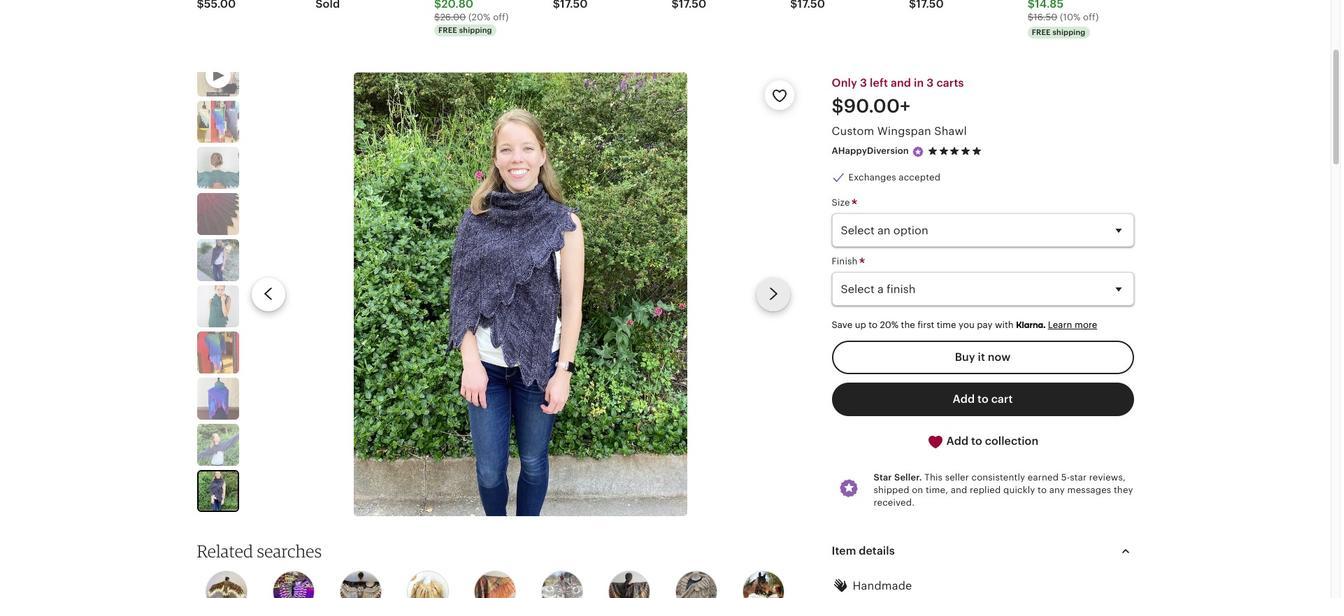Task type: vqa. For each thing, say whether or not it's contained in the screenshot.
"with" to the top
no



Task type: describe. For each thing, give the bounding box(es) containing it.
add to cart button
[[832, 383, 1134, 416]]

save
[[832, 320, 853, 330]]

free shipping for 26.00
[[439, 26, 492, 35]]

in
[[914, 77, 924, 89]]

on
[[912, 485, 924, 495]]

off) for $ 16.50 (10% off)
[[1084, 12, 1099, 23]]

custom wingspan shawl image 5 image
[[197, 239, 239, 281]]

star_seller image
[[912, 145, 925, 158]]

and inside only 3 left and in 3 carts $90.00+
[[891, 77, 912, 89]]

buy
[[955, 351, 976, 363]]

$ 16.50 (10% off)
[[1028, 12, 1099, 23]]

$ for 16.50
[[1028, 12, 1034, 23]]

shipping for (20%
[[459, 26, 492, 35]]

item details button
[[819, 535, 1147, 568]]

exchanges accepted
[[849, 172, 941, 182]]

searches
[[257, 541, 322, 562]]

5-
[[1062, 472, 1070, 482]]

to inside this seller consistently earned 5-star reviews, shipped on time, and replied quickly to any messages they received.
[[1038, 485, 1047, 495]]

shipped
[[874, 485, 910, 495]]

size
[[832, 197, 853, 208]]

seller
[[946, 472, 969, 482]]

learn more button
[[1048, 320, 1098, 330]]

and inside this seller consistently earned 5-star reviews, shipped on time, and replied quickly to any messages they received.
[[951, 485, 968, 495]]

(10%
[[1060, 12, 1081, 23]]

item
[[832, 545, 857, 557]]

only
[[832, 77, 858, 89]]

$ for 26.00
[[434, 12, 440, 23]]

save up to 20% the first time you pay with klarna. learn more
[[832, 320, 1098, 330]]

to inside button
[[972, 435, 983, 447]]

details
[[859, 545, 895, 557]]

collection
[[985, 435, 1039, 447]]

time
[[937, 320, 957, 330]]

custom wingspan shawl image 7 image
[[197, 332, 239, 374]]

add for add to collection
[[947, 435, 969, 447]]

earned
[[1028, 472, 1059, 482]]

free for 26.00
[[439, 26, 457, 35]]

$ 26.00 (20% off)
[[434, 12, 509, 23]]

finish
[[832, 256, 861, 267]]

time,
[[926, 485, 949, 495]]

star
[[874, 472, 892, 482]]

$90.00+
[[832, 96, 911, 117]]

add for add to cart
[[953, 393, 975, 405]]

exchanges
[[849, 172, 897, 182]]

buy it now
[[955, 351, 1011, 363]]

star
[[1070, 472, 1087, 482]]

messages
[[1068, 485, 1112, 495]]

custom wingspan shawl image 8 image
[[197, 378, 239, 420]]

now
[[988, 351, 1011, 363]]

they
[[1114, 485, 1134, 495]]

buy it now button
[[832, 341, 1134, 374]]

star seller.
[[874, 472, 923, 482]]

reviews,
[[1090, 472, 1126, 482]]



Task type: locate. For each thing, give the bounding box(es) containing it.
1 horizontal spatial custom wingspan shawl image 10 image
[[354, 72, 687, 516]]

related searches
[[197, 541, 322, 562]]

add up seller
[[947, 435, 969, 447]]

1 3 from the left
[[860, 77, 867, 89]]

16.50
[[1034, 12, 1058, 23]]

replied
[[970, 485, 1001, 495]]

custom wingspan shawl
[[832, 125, 967, 137]]

custom wingspan shawl image 3 image
[[197, 147, 239, 189]]

(20%
[[469, 12, 491, 23]]

add to collection button
[[832, 425, 1134, 459]]

0 horizontal spatial and
[[891, 77, 912, 89]]

1 horizontal spatial and
[[951, 485, 968, 495]]

to left collection
[[972, 435, 983, 447]]

it
[[978, 351, 986, 363]]

handmade
[[853, 580, 913, 592]]

$ left (20%
[[434, 12, 440, 23]]

add
[[953, 393, 975, 405], [947, 435, 969, 447]]

0 horizontal spatial shipping
[[459, 26, 492, 35]]

custom wingspan shawl image 6 image
[[197, 285, 239, 327]]

carts
[[937, 77, 964, 89]]

0 horizontal spatial free
[[439, 26, 457, 35]]

klarna.
[[1016, 320, 1046, 330]]

$
[[434, 12, 440, 23], [1028, 12, 1034, 23]]

add left cart
[[953, 393, 975, 405]]

to down earned
[[1038, 485, 1047, 495]]

free
[[439, 26, 457, 35], [1032, 28, 1051, 37]]

custom wingspan shawl image 4 image
[[197, 193, 239, 235]]

1 horizontal spatial off)
[[1084, 12, 1099, 23]]

related
[[197, 541, 253, 562]]

free for 16.50
[[1032, 28, 1051, 37]]

custom wingspan shawl image 10 image
[[354, 72, 687, 516], [198, 472, 237, 511]]

accepted
[[899, 172, 941, 182]]

custom wingspan shawl image 9 image
[[197, 424, 239, 466]]

to
[[869, 320, 878, 330], [978, 393, 989, 405], [972, 435, 983, 447], [1038, 485, 1047, 495]]

1 horizontal spatial free shipping
[[1032, 28, 1086, 37]]

shipping for (10%
[[1053, 28, 1086, 37]]

ahappydiversion link
[[832, 146, 909, 156]]

off) for $ 26.00 (20% off)
[[493, 12, 509, 23]]

0 horizontal spatial custom wingspan shawl image 10 image
[[198, 472, 237, 511]]

free shipping for 16.50
[[1032, 28, 1086, 37]]

learn
[[1048, 320, 1073, 330]]

off) right (20%
[[493, 12, 509, 23]]

1 horizontal spatial $
[[1028, 12, 1034, 23]]

free down 26.00
[[439, 26, 457, 35]]

to inside 'button'
[[978, 393, 989, 405]]

left
[[870, 77, 888, 89]]

shipping
[[459, 26, 492, 35], [1053, 28, 1086, 37]]

0 vertical spatial and
[[891, 77, 912, 89]]

this seller consistently earned 5-star reviews, shipped on time, and replied quickly to any messages they received.
[[874, 472, 1134, 508]]

and
[[891, 77, 912, 89], [951, 485, 968, 495]]

the
[[901, 320, 916, 330]]

0 vertical spatial add
[[953, 393, 975, 405]]

cart
[[992, 393, 1013, 405]]

3 left left
[[860, 77, 867, 89]]

and down seller
[[951, 485, 968, 495]]

ahappydiversion
[[832, 146, 909, 156]]

1 $ from the left
[[434, 12, 440, 23]]

quickly
[[1004, 485, 1036, 495]]

0 horizontal spatial 3
[[860, 77, 867, 89]]

to right up
[[869, 320, 878, 330]]

free down 16.50
[[1032, 28, 1051, 37]]

and left in
[[891, 77, 912, 89]]

1 off) from the left
[[493, 12, 509, 23]]

seller.
[[895, 472, 923, 482]]

only 3 left and in 3 carts $90.00+
[[832, 77, 964, 117]]

2 off) from the left
[[1084, 12, 1099, 23]]

this
[[925, 472, 943, 482]]

add to cart
[[953, 393, 1013, 405]]

more
[[1075, 320, 1098, 330]]

add inside add to collection button
[[947, 435, 969, 447]]

1 vertical spatial and
[[951, 485, 968, 495]]

1 horizontal spatial free
[[1032, 28, 1051, 37]]

1 horizontal spatial shipping
[[1053, 28, 1086, 37]]

custom
[[832, 125, 875, 137]]

pay
[[977, 320, 993, 330]]

shipping down (10%
[[1053, 28, 1086, 37]]

shipping down (20%
[[459, 26, 492, 35]]

2 $ from the left
[[1028, 12, 1034, 23]]

add to collection
[[944, 435, 1039, 447]]

consistently
[[972, 472, 1026, 482]]

wingspan
[[878, 125, 932, 137]]

$ left (10%
[[1028, 12, 1034, 23]]

received.
[[874, 497, 915, 508]]

3 right in
[[927, 77, 934, 89]]

free shipping down '$ 26.00 (20% off)'
[[439, 26, 492, 35]]

first
[[918, 320, 935, 330]]

any
[[1050, 485, 1065, 495]]

shawl
[[935, 125, 967, 137]]

3
[[860, 77, 867, 89], [927, 77, 934, 89]]

item details
[[832, 545, 895, 557]]

to left cart
[[978, 393, 989, 405]]

up
[[855, 320, 867, 330]]

you
[[959, 320, 975, 330]]

1 vertical spatial add
[[947, 435, 969, 447]]

off)
[[493, 12, 509, 23], [1084, 12, 1099, 23]]

26.00
[[440, 12, 466, 23]]

add inside 'add to cart' 'button'
[[953, 393, 975, 405]]

0 horizontal spatial free shipping
[[439, 26, 492, 35]]

0 horizontal spatial off)
[[493, 12, 509, 23]]

off) right (10%
[[1084, 12, 1099, 23]]

free shipping
[[439, 26, 492, 35], [1032, 28, 1086, 37]]

free shipping down $ 16.50 (10% off)
[[1032, 28, 1086, 37]]

2 3 from the left
[[927, 77, 934, 89]]

with
[[995, 320, 1014, 330]]

related searches region
[[180, 541, 811, 598]]

1 horizontal spatial 3
[[927, 77, 934, 89]]

20%
[[880, 320, 899, 330]]

0 horizontal spatial $
[[434, 12, 440, 23]]

custom wingspan shawl image 2 image
[[197, 101, 239, 143]]



